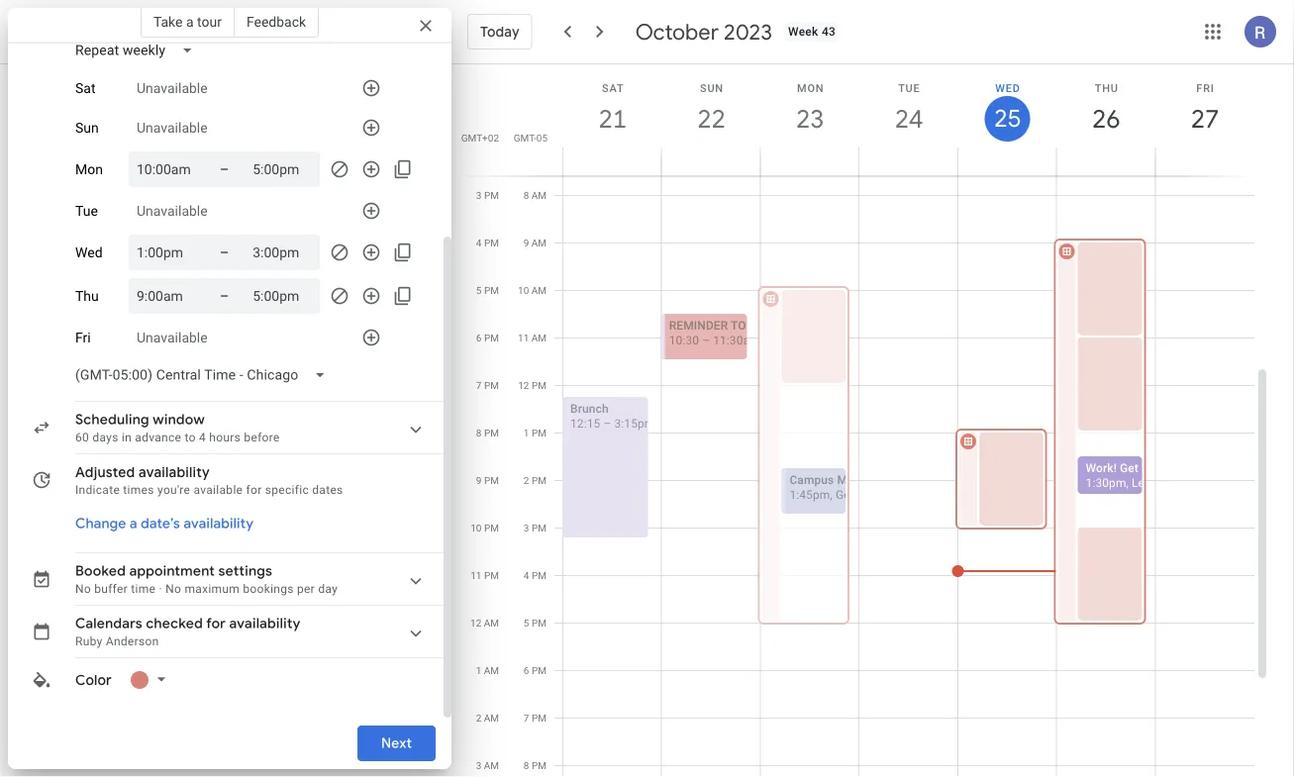 Task type: vqa. For each thing, say whether or not it's contained in the screenshot.


Task type: locate. For each thing, give the bounding box(es) containing it.
2 no from the left
[[166, 582, 181, 596]]

adjusted
[[75, 464, 135, 481]]

– right start time on mondays text field
[[220, 161, 229, 177]]

–
[[220, 161, 229, 177], [220, 244, 229, 260], [220, 288, 229, 304], [702, 334, 710, 348], [604, 417, 612, 431]]

for inside 'adjusted availability indicate times you're available for specific dates'
[[246, 483, 262, 497]]

2 vertical spatial availability
[[229, 615, 301, 633]]

1 horizontal spatial thu
[[1095, 82, 1119, 94]]

day
[[318, 582, 338, 596]]

1 horizontal spatial to
[[1142, 462, 1153, 475]]

0 vertical spatial availability
[[139, 464, 210, 481]]

1 vertical spatial 4 pm
[[524, 570, 547, 582]]

thu up thursday, october 26 element
[[1095, 82, 1119, 94]]

1 horizontal spatial ,
[[1127, 476, 1129, 490]]

1 horizontal spatial 12
[[518, 380, 529, 392]]

mon 23
[[795, 82, 824, 135]]

1 unavailable from the top
[[137, 80, 208, 96]]

6 pm left the '11 am'
[[476, 332, 499, 344]]

pm up "1 pm"
[[532, 380, 547, 392]]

8 pm
[[476, 427, 499, 439], [524, 760, 547, 772]]

unavailable down take
[[137, 80, 208, 96]]

8 right '3 am'
[[524, 760, 529, 772]]

5 pm left 10 am
[[476, 285, 499, 297]]

1 vertical spatial fri
[[75, 330, 91, 346]]

2 right 9 pm
[[524, 475, 529, 487]]

ruby
[[75, 635, 103, 649]]

october
[[636, 18, 719, 46]]

wed up '25'
[[996, 82, 1021, 94]]

0 vertical spatial 6
[[476, 332, 482, 344]]

to left it!
[[1142, 462, 1153, 475]]

1:30pm
[[1086, 476, 1127, 490]]

1 am
[[476, 665, 499, 677]]

unavailable down 'start time on thursdays' text field
[[137, 330, 208, 346]]

0 horizontal spatial 3 pm
[[476, 190, 499, 202]]

1 vertical spatial 4
[[199, 431, 206, 445]]

0 horizontal spatial ,
[[830, 488, 833, 502]]

availability inside 'calendars checked for availability ruby anderson'
[[229, 615, 301, 633]]

pm right '3 am'
[[532, 760, 547, 772]]

1 horizontal spatial sat
[[602, 82, 624, 94]]

1 down the 12 am
[[476, 665, 482, 677]]

1 horizontal spatial for
[[246, 483, 262, 497]]

availability down available
[[184, 515, 254, 533]]

tue
[[899, 82, 921, 94], [75, 203, 98, 219]]

unavailable for sun
[[137, 120, 208, 136]]

to inside grid
[[1142, 462, 1153, 475]]

8 up 9 pm
[[476, 427, 482, 439]]

– right 'start time on thursdays' text field
[[220, 288, 229, 304]]

pm down 10 pm
[[484, 570, 499, 582]]

unavailable for tue
[[137, 203, 208, 219]]

next button
[[357, 720, 436, 768]]

1 horizontal spatial mon
[[797, 82, 824, 94]]

wed inside wed 25
[[996, 82, 1021, 94]]

date's
[[141, 515, 180, 533]]

am for 9 am
[[532, 237, 547, 249]]

0 vertical spatial wed
[[996, 82, 1021, 94]]

am down 2 am
[[484, 760, 499, 772]]

pm left 12 pm
[[484, 380, 499, 392]]

43
[[822, 25, 836, 39]]

3 down 2 am
[[476, 760, 482, 772]]

0 vertical spatial 12
[[518, 380, 529, 392]]

0 vertical spatial 10
[[518, 285, 529, 297]]

6 left the '11 am'
[[476, 332, 482, 344]]

None field
[[67, 33, 209, 68], [67, 358, 342, 393], [67, 33, 209, 68], [67, 358, 342, 393]]

4 left 'hours'
[[199, 431, 206, 445]]

fri up scheduling
[[75, 330, 91, 346]]

0 horizontal spatial 5 pm
[[476, 285, 499, 297]]

gmt-05
[[514, 132, 548, 144]]

0 horizontal spatial 8 pm
[[476, 427, 499, 439]]

1 vertical spatial tue
[[75, 203, 98, 219]]

1 horizontal spatial 1
[[524, 427, 529, 439]]

per
[[297, 582, 315, 596]]

0 vertical spatial 2
[[524, 475, 529, 487]]

1 vertical spatial 5
[[524, 618, 529, 629]]

– right 12:15
[[604, 417, 612, 431]]

1
[[524, 427, 529, 439], [476, 665, 482, 677]]

2 horizontal spatial 4
[[524, 570, 529, 582]]

no
[[75, 582, 91, 596], [166, 582, 181, 596]]

pm
[[484, 190, 499, 202], [484, 237, 499, 249], [484, 285, 499, 297], [484, 332, 499, 344], [484, 380, 499, 392], [532, 380, 547, 392], [484, 427, 499, 439], [532, 427, 547, 439], [484, 475, 499, 487], [532, 475, 547, 487], [484, 522, 499, 534], [532, 522, 547, 534], [484, 570, 499, 582], [532, 570, 547, 582], [532, 618, 547, 629], [532, 665, 547, 677], [532, 713, 547, 725], [532, 760, 547, 772]]

2 for 2 am
[[476, 713, 482, 725]]

dates
[[312, 483, 343, 497]]

10 up the '11 am'
[[518, 285, 529, 297]]

1 horizontal spatial 6
[[524, 665, 529, 677]]

reminder to clean 10:30 – 11:30am
[[669, 319, 787, 348]]

am up 2 am
[[484, 665, 499, 677]]

mon up monday, october 23 element
[[797, 82, 824, 94]]

8
[[524, 190, 529, 202], [476, 427, 482, 439], [524, 760, 529, 772]]

0 vertical spatial tue
[[899, 82, 921, 94]]

5 pm right the 12 am
[[524, 618, 547, 629]]

mon left start time on mondays text field
[[75, 161, 103, 178]]

– down reminder
[[702, 334, 710, 348]]

0 horizontal spatial for
[[206, 615, 226, 633]]

thu
[[1095, 82, 1119, 94], [75, 288, 99, 304]]

feedback
[[247, 13, 306, 30]]

mon for mon 23
[[797, 82, 824, 94]]

– for mon
[[220, 161, 229, 177]]

– inside brunch 12:15 – 3:15pm
[[604, 417, 612, 431]]

9 up 10 am
[[524, 237, 529, 249]]

7
[[476, 380, 482, 392], [524, 713, 529, 725]]

unavailable up start time on mondays text field
[[137, 120, 208, 136]]

9 up 10 pm
[[476, 475, 482, 487]]

0 vertical spatial fri
[[1197, 82, 1215, 94]]

maximum
[[185, 582, 240, 596]]

– for wed
[[220, 244, 229, 260]]

1 vertical spatial mon
[[75, 161, 103, 178]]

0 horizontal spatial fri
[[75, 330, 91, 346]]

0 vertical spatial a
[[186, 13, 194, 30]]

am up the 9 am
[[532, 190, 547, 202]]

4 pm right 11 pm
[[524, 570, 547, 582]]

no right ·
[[166, 582, 181, 596]]

, down campus
[[830, 488, 833, 502]]

0 horizontal spatial 12
[[471, 618, 482, 629]]

pm right 11 pm
[[532, 570, 547, 582]]

fri up friday, october 27 element
[[1197, 82, 1215, 94]]

1 horizontal spatial wed
[[996, 82, 1021, 94]]

availability up you're
[[139, 464, 210, 481]]

4 right 11 pm
[[524, 570, 529, 582]]

1 horizontal spatial 5
[[524, 618, 529, 629]]

thu left 'start time on thursdays' text field
[[75, 288, 99, 304]]

0 vertical spatial 9
[[524, 237, 529, 249]]

60
[[75, 431, 89, 445]]

11:30am
[[713, 334, 760, 348]]

next
[[381, 735, 412, 753]]

0 horizontal spatial 7
[[476, 380, 482, 392]]

4 pm
[[476, 237, 499, 249], [524, 570, 547, 582]]

1 horizontal spatial a
[[186, 13, 194, 30]]

1 horizontal spatial 9
[[524, 237, 529, 249]]

availability down bookings
[[229, 615, 301, 633]]

tue 24
[[894, 82, 922, 135]]

wed
[[996, 82, 1021, 94], [75, 244, 103, 261]]

12
[[518, 380, 529, 392], [471, 618, 482, 629]]

sun inside "sun 22"
[[700, 82, 724, 94]]

3 unavailable from the top
[[137, 203, 208, 219]]

0 horizontal spatial 7 pm
[[476, 380, 499, 392]]

unavailable up start time on wednesdays 'text box'
[[137, 203, 208, 219]]

unavailable
[[137, 80, 208, 96], [137, 120, 208, 136], [137, 203, 208, 219], [137, 330, 208, 346]]

5 left 10 am
[[476, 285, 482, 297]]

1 for 1 pm
[[524, 427, 529, 439]]

7 left 12 pm
[[476, 380, 482, 392]]

am for 3 am
[[484, 760, 499, 772]]

3:15pm
[[615, 417, 655, 431]]

0 vertical spatial sun
[[700, 82, 724, 94]]

scheduling window 60 days in advance to 4 hours before
[[75, 411, 280, 445]]

for
[[246, 483, 262, 497], [206, 615, 226, 633]]

7 pm right 2 am
[[524, 713, 547, 725]]

am up 1 am on the left bottom of page
[[484, 618, 499, 629]]

– left end time on wednesdays text field
[[220, 244, 229, 260]]

am for 2 am
[[484, 713, 499, 725]]

tue inside tue 24
[[899, 82, 921, 94]]

4 unavailable from the top
[[137, 330, 208, 346]]

campus
[[790, 473, 834, 487]]

thursday, october 26 element
[[1084, 96, 1130, 142]]

wednesday, october 25, today element
[[985, 96, 1031, 142]]

calendars
[[75, 615, 142, 633]]

week
[[788, 25, 819, 39]]

12 for 12 pm
[[518, 380, 529, 392]]

5
[[476, 285, 482, 297], [524, 618, 529, 629]]

in
[[122, 431, 132, 445]]

am down 8 am on the top left
[[532, 237, 547, 249]]

checked
[[146, 615, 203, 633]]

7 pm
[[476, 380, 499, 392], [524, 713, 547, 725]]

8 pm right '3 am'
[[524, 760, 547, 772]]

sat inside sat 21
[[602, 82, 624, 94]]

1 horizontal spatial 4 pm
[[524, 570, 547, 582]]

1 vertical spatial 12
[[471, 618, 482, 629]]

am up 12 pm
[[532, 332, 547, 344]]

0 vertical spatial to
[[185, 431, 196, 445]]

11 up the 12 am
[[471, 570, 482, 582]]

sat
[[75, 80, 96, 96], [602, 82, 624, 94]]

12 down 11 pm
[[471, 618, 482, 629]]

0 horizontal spatial 6 pm
[[476, 332, 499, 344]]

3 pm left 8 am on the top left
[[476, 190, 499, 202]]

1 vertical spatial 9
[[476, 475, 482, 487]]

for down maximum at the left bottom of the page
[[206, 615, 226, 633]]

9 pm
[[476, 475, 499, 487]]

unavailable for fri
[[137, 330, 208, 346]]

1 horizontal spatial 11
[[518, 332, 529, 344]]

3 left 8 am on the top left
[[476, 190, 482, 202]]

pm left the 2 pm
[[484, 475, 499, 487]]

1 vertical spatial availability
[[184, 515, 254, 533]]

0 vertical spatial for
[[246, 483, 262, 497]]

8 up the 9 am
[[524, 190, 529, 202]]

6 pm right 1 am on the left bottom of page
[[524, 665, 547, 677]]

1 horizontal spatial 5 pm
[[524, 618, 547, 629]]

available
[[194, 483, 243, 497]]

am down the 9 am
[[532, 285, 547, 297]]

1 vertical spatial a
[[130, 515, 137, 533]]

0 vertical spatial 1
[[524, 427, 529, 439]]

1 vertical spatial 10
[[471, 522, 482, 534]]

10 up 11 pm
[[471, 522, 482, 534]]

no down booked
[[75, 582, 91, 596]]

4 pm left the 9 am
[[476, 237, 499, 249]]

0 horizontal spatial tue
[[75, 203, 98, 219]]

thu for thu 26
[[1095, 82, 1119, 94]]

sunday, october 22 element
[[689, 96, 735, 142]]

am down 1 am on the left bottom of page
[[484, 713, 499, 725]]

booked
[[75, 563, 126, 580]]

2 for 2 pm
[[524, 475, 529, 487]]

reminder
[[669, 319, 728, 333]]

you're
[[157, 483, 190, 497]]

1 vertical spatial 7
[[524, 713, 529, 725]]

11 pm
[[471, 570, 499, 582]]

1 horizontal spatial 8 pm
[[524, 760, 547, 772]]

0 horizontal spatial sat
[[75, 80, 96, 96]]

0 horizontal spatial mon
[[75, 161, 103, 178]]

27
[[1190, 103, 1218, 135]]

– inside the reminder to clean 10:30 – 11:30am
[[702, 334, 710, 348]]

22 column header
[[661, 64, 761, 176]]

0 horizontal spatial 11
[[471, 570, 482, 582]]

0 horizontal spatial to
[[185, 431, 196, 445]]

5 right the 12 am
[[524, 618, 529, 629]]

1 vertical spatial wed
[[75, 244, 103, 261]]

21 column header
[[563, 64, 662, 176]]

7 right 2 am
[[524, 713, 529, 725]]

1 horizontal spatial sun
[[700, 82, 724, 94]]

specific
[[265, 483, 309, 497]]

it!
[[1156, 462, 1166, 475]]

6 pm
[[476, 332, 499, 344], [524, 665, 547, 677]]

2 unavailable from the top
[[137, 120, 208, 136]]

availability
[[139, 464, 210, 481], [184, 515, 254, 533], [229, 615, 301, 633]]

3 pm down the 2 pm
[[524, 522, 547, 534]]

1 vertical spatial 7 pm
[[524, 713, 547, 725]]

am for 8 am
[[532, 190, 547, 202]]

0 horizontal spatial wed
[[75, 244, 103, 261]]

thu for thu
[[75, 288, 99, 304]]

0 horizontal spatial 4 pm
[[476, 237, 499, 249]]

0 vertical spatial 5 pm
[[476, 285, 499, 297]]

6 right 1 am on the left bottom of page
[[524, 665, 529, 677]]

1 vertical spatial for
[[206, 615, 226, 633]]

pm right the 12 am
[[532, 618, 547, 629]]

1 vertical spatial to
[[1142, 462, 1153, 475]]

3 right 10 pm
[[524, 522, 529, 534]]

anderson
[[106, 635, 159, 649]]

change a date's availability button
[[67, 506, 262, 542]]

Start time on Mondays text field
[[137, 157, 196, 181]]

0 horizontal spatial 9
[[476, 475, 482, 487]]

sat for sat 21
[[602, 82, 624, 94]]

1 horizontal spatial fri
[[1197, 82, 1215, 94]]

1 vertical spatial 11
[[471, 570, 482, 582]]

1 horizontal spatial 4
[[476, 237, 482, 249]]

1 horizontal spatial 2
[[524, 475, 529, 487]]

mon inside mon 23
[[797, 82, 824, 94]]

thu inside 'thu 26'
[[1095, 82, 1119, 94]]

8 pm up 9 pm
[[476, 427, 499, 439]]

sat for sat
[[75, 80, 96, 96]]

0 horizontal spatial 4
[[199, 431, 206, 445]]

5 pm
[[476, 285, 499, 297], [524, 618, 547, 629]]

11
[[518, 332, 529, 344], [471, 570, 482, 582]]

11 down 10 am
[[518, 332, 529, 344]]

1 vertical spatial 6 pm
[[524, 665, 547, 677]]

24
[[894, 103, 922, 135]]

0 horizontal spatial sun
[[75, 120, 99, 136]]

2 down 1 am on the left bottom of page
[[476, 713, 482, 725]]

0 vertical spatial thu
[[1095, 82, 1119, 94]]

25 column header
[[958, 64, 1057, 176]]

3
[[476, 190, 482, 202], [524, 522, 529, 534], [476, 760, 482, 772]]

fri inside the fri 27
[[1197, 82, 1215, 94]]

0 vertical spatial 6 pm
[[476, 332, 499, 344]]

a left tour
[[186, 13, 194, 30]]

pm right 2 am
[[532, 713, 547, 725]]

0 horizontal spatial 6
[[476, 332, 482, 344]]

bookings
[[243, 582, 294, 596]]

0 horizontal spatial 5
[[476, 285, 482, 297]]

12 down the '11 am'
[[518, 380, 529, 392]]

friday, october 27 element
[[1183, 96, 1228, 142]]

availability inside button
[[184, 515, 254, 533]]

1 horizontal spatial tue
[[899, 82, 921, 94]]

a left the date's
[[130, 515, 137, 533]]

,
[[1127, 476, 1129, 490], [830, 488, 833, 502]]

for left specific
[[246, 483, 262, 497]]

0 horizontal spatial a
[[130, 515, 137, 533]]

sat 21
[[598, 82, 626, 135]]

to inside scheduling window 60 days in advance to 4 hours before
[[185, 431, 196, 445]]

7 pm left 12 pm
[[476, 380, 499, 392]]

sun for sun
[[75, 120, 99, 136]]

11 am
[[518, 332, 547, 344]]

11 for 11 pm
[[471, 570, 482, 582]]

to down window
[[185, 431, 196, 445]]

1 down 12 pm
[[524, 427, 529, 439]]

to
[[185, 431, 196, 445], [1142, 462, 1153, 475]]

wed left start time on wednesdays 'text box'
[[75, 244, 103, 261]]

0 vertical spatial 7 pm
[[476, 380, 499, 392]]

1 horizontal spatial 10
[[518, 285, 529, 297]]

0 vertical spatial mon
[[797, 82, 824, 94]]

am
[[532, 190, 547, 202], [532, 237, 547, 249], [532, 285, 547, 297], [532, 332, 547, 344], [484, 618, 499, 629], [484, 665, 499, 677], [484, 713, 499, 725], [484, 760, 499, 772]]

grid
[[460, 64, 1271, 778]]

fri
[[1197, 82, 1215, 94], [75, 330, 91, 346]]

, down work! get to it!
[[1127, 476, 1129, 490]]

1 vertical spatial thu
[[75, 288, 99, 304]]

4 left the 9 am
[[476, 237, 482, 249]]

9 for 9 pm
[[476, 475, 482, 487]]

1 vertical spatial 8 pm
[[524, 760, 547, 772]]



Task type: describe. For each thing, give the bounding box(es) containing it.
pm left 8 am on the top left
[[484, 190, 499, 202]]

1:45pm
[[790, 488, 830, 502]]

take
[[153, 13, 183, 30]]

27 column header
[[1155, 64, 1255, 176]]

october 2023
[[636, 18, 773, 46]]

meeting
[[837, 473, 882, 487]]

change a date's availability
[[75, 515, 254, 533]]

saturday, october 21 element
[[590, 96, 636, 142]]

pm down 9 pm
[[484, 522, 499, 534]]

am for 10 am
[[532, 285, 547, 297]]

wed for wed
[[75, 244, 103, 261]]

·
[[159, 582, 162, 596]]

work! get to it!
[[1086, 462, 1166, 475]]

pm right 1 am on the left bottom of page
[[532, 665, 547, 677]]

0 vertical spatial 5
[[476, 285, 482, 297]]

availability for for
[[229, 615, 301, 633]]

hours
[[209, 431, 241, 445]]

10 am
[[518, 285, 547, 297]]

pm left 10 am
[[484, 285, 499, 297]]

times
[[123, 483, 154, 497]]

1 vertical spatial 8
[[476, 427, 482, 439]]

to
[[731, 319, 746, 333]]

0 vertical spatial 8 pm
[[476, 427, 499, 439]]

25
[[993, 103, 1020, 134]]

am for 1 am
[[484, 665, 499, 677]]

8 am
[[524, 190, 547, 202]]

thu 26
[[1091, 82, 1120, 135]]

End time on Mondays text field
[[253, 157, 312, 181]]

change
[[75, 515, 126, 533]]

mon for mon
[[75, 161, 103, 178]]

4 inside scheduling window 60 days in advance to 4 hours before
[[199, 431, 206, 445]]

take a tour
[[153, 13, 222, 30]]

buffer
[[94, 582, 128, 596]]

pm down the 2 pm
[[532, 522, 547, 534]]

3 am
[[476, 760, 499, 772]]

23 column header
[[760, 64, 860, 176]]

today
[[480, 23, 520, 41]]

pm left "1 pm"
[[484, 427, 499, 439]]

calendars checked for availability ruby anderson
[[75, 615, 301, 649]]

get
[[1120, 462, 1139, 475]]

2 vertical spatial 4
[[524, 570, 529, 582]]

gmt-
[[514, 132, 537, 144]]

1 horizontal spatial 3 pm
[[524, 522, 547, 534]]

unavailable for sat
[[137, 80, 208, 96]]

scheduling
[[75, 411, 149, 429]]

fri for fri 27
[[1197, 82, 1215, 94]]

12 am
[[471, 618, 499, 629]]

sun for sun 22
[[700, 82, 724, 94]]

11 for 11 am
[[518, 332, 529, 344]]

indicate
[[75, 483, 120, 497]]

1:45pm ,
[[790, 488, 836, 502]]

1 horizontal spatial 7
[[524, 713, 529, 725]]

take a tour button
[[141, 6, 235, 38]]

, for 1:45pm
[[830, 488, 833, 502]]

feedback button
[[235, 6, 319, 38]]

1 vertical spatial 6
[[524, 665, 529, 677]]

26
[[1091, 103, 1120, 135]]

26 column header
[[1056, 64, 1156, 176]]

time
[[131, 582, 156, 596]]

campus meeting rescheduled
[[790, 473, 966, 487]]

2 vertical spatial 3
[[476, 760, 482, 772]]

1 vertical spatial 5 pm
[[524, 618, 547, 629]]

rescheduled
[[885, 473, 966, 487]]

12:15
[[571, 417, 601, 431]]

days
[[92, 431, 118, 445]]

pm down "1 pm"
[[532, 475, 547, 487]]

1:30pm ,
[[1086, 476, 1132, 490]]

window
[[153, 411, 205, 429]]

grid containing 21
[[460, 64, 1271, 778]]

9 am
[[524, 237, 547, 249]]

sun 22
[[696, 82, 725, 135]]

work!
[[1086, 462, 1117, 475]]

for inside 'calendars checked for availability ruby anderson'
[[206, 615, 226, 633]]

1 no from the left
[[75, 582, 91, 596]]

wed for wed 25
[[996, 82, 1021, 94]]

10 pm
[[471, 522, 499, 534]]

booked appointment settings no buffer time · no maximum bookings per day
[[75, 563, 338, 596]]

availability inside 'adjusted availability indicate times you're available for specific dates'
[[139, 464, 210, 481]]

0 vertical spatial 4 pm
[[476, 237, 499, 249]]

tue for tue
[[75, 203, 98, 219]]

monday, october 23 element
[[788, 96, 833, 142]]

fri 27
[[1190, 82, 1218, 135]]

pm left the '11 am'
[[484, 332, 499, 344]]

0 vertical spatial 4
[[476, 237, 482, 249]]

clean
[[750, 319, 787, 333]]

settings
[[218, 563, 272, 580]]

2 vertical spatial 8
[[524, 760, 529, 772]]

12 for 12 am
[[471, 618, 482, 629]]

advance
[[135, 431, 181, 445]]

2 pm
[[524, 475, 547, 487]]

1 vertical spatial 3
[[524, 522, 529, 534]]

, for 1:30pm
[[1127, 476, 1129, 490]]

Start time on Thursdays text field
[[137, 284, 196, 308]]

1 for 1 am
[[476, 665, 482, 677]]

adjusted availability indicate times you're available for specific dates
[[75, 464, 343, 497]]

10 for 10 pm
[[471, 522, 482, 534]]

0 vertical spatial 3 pm
[[476, 190, 499, 202]]

1 horizontal spatial 6 pm
[[524, 665, 547, 677]]

brunch
[[571, 402, 609, 416]]

24 column header
[[859, 64, 959, 176]]

0 vertical spatial 3
[[476, 190, 482, 202]]

1 pm
[[524, 427, 547, 439]]

week 43
[[788, 25, 836, 39]]

wed 25
[[993, 82, 1021, 134]]

a for take
[[186, 13, 194, 30]]

pm left the 9 am
[[484, 237, 499, 249]]

10:30
[[669, 334, 699, 348]]

tue for tue 24
[[899, 82, 921, 94]]

2 am
[[476, 713, 499, 725]]

9 for 9 am
[[524, 237, 529, 249]]

am for 11 am
[[532, 332, 547, 344]]

brunch 12:15 – 3:15pm
[[571, 402, 655, 431]]

a for change
[[130, 515, 137, 533]]

before
[[244, 431, 280, 445]]

tour
[[197, 13, 222, 30]]

End time on Thursdays text field
[[253, 284, 312, 308]]

05
[[537, 132, 548, 144]]

pm left 12:15
[[532, 427, 547, 439]]

gmt+02
[[461, 132, 499, 144]]

0 vertical spatial 7
[[476, 380, 482, 392]]

21
[[598, 103, 626, 135]]

today button
[[468, 8, 533, 55]]

availability for date's
[[184, 515, 254, 533]]

tuesday, october 24 element
[[886, 96, 932, 142]]

Start time on Wednesdays text field
[[137, 241, 196, 264]]

am for 12 am
[[484, 618, 499, 629]]

– for thu
[[220, 288, 229, 304]]

color
[[75, 672, 112, 689]]

23
[[795, 103, 823, 135]]

fri for fri
[[75, 330, 91, 346]]

End time on Wednesdays text field
[[253, 241, 312, 264]]

10 for 10 am
[[518, 285, 529, 297]]

2023
[[724, 18, 773, 46]]

12 pm
[[518, 380, 547, 392]]

appointment
[[129, 563, 215, 580]]

0 vertical spatial 8
[[524, 190, 529, 202]]



